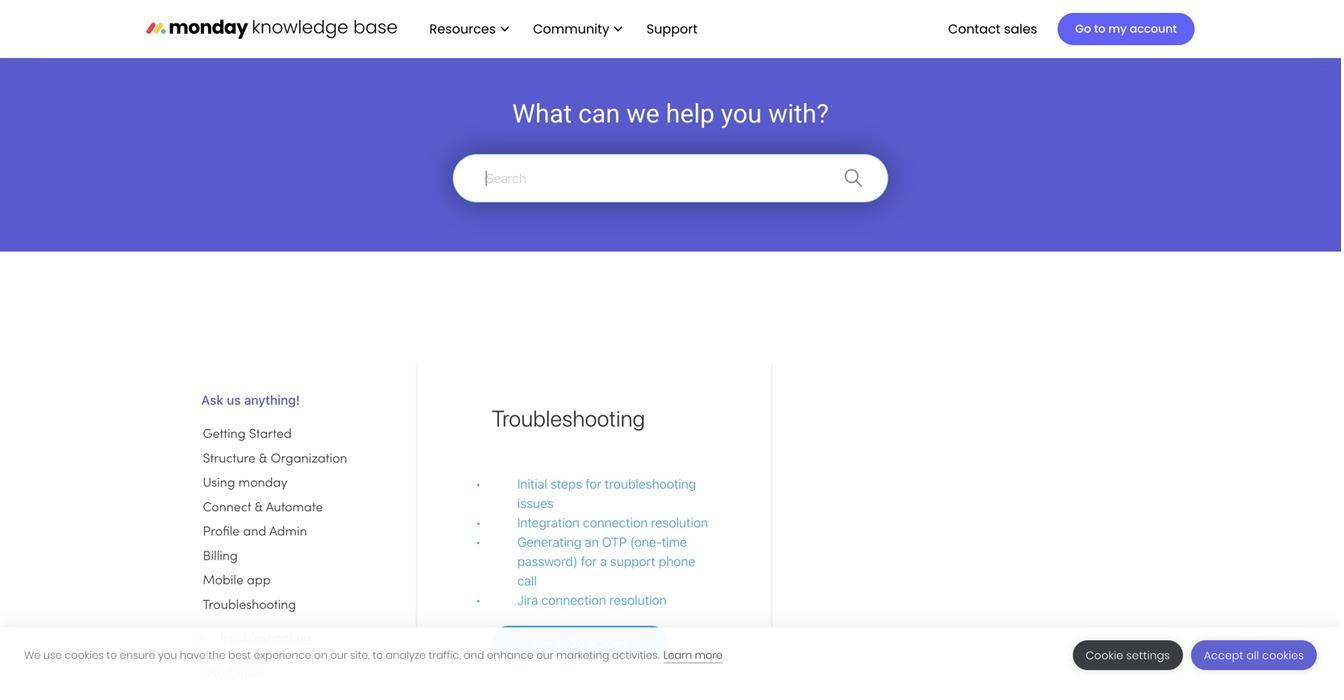 Task type: vqa. For each thing, say whether or not it's contained in the screenshot.
in
no



Task type: describe. For each thing, give the bounding box(es) containing it.
use
[[43, 648, 62, 663]]

community
[[533, 20, 609, 38]]

best
[[228, 648, 251, 663]]

1 vertical spatial for
[[581, 554, 597, 569]]

mobile app button
[[202, 570, 272, 593]]

accept
[[1204, 648, 1244, 663]]

learn
[[664, 648, 692, 663]]

main element
[[413, 0, 1195, 58]]

connect & automate
[[203, 502, 323, 514]]

structure
[[203, 453, 256, 465]]

billing
[[203, 551, 238, 563]]

use cases
[[203, 668, 263, 680]]

mobile app
[[203, 575, 271, 587]]

site,
[[350, 648, 370, 663]]

monday
[[239, 478, 287, 490]]

(one-
[[630, 534, 662, 550]]

use cases button
[[202, 663, 263, 683]]

ensure
[[120, 648, 155, 663]]

resources
[[429, 20, 496, 38]]

1 vertical spatial you
[[158, 648, 177, 663]]

with?
[[768, 99, 829, 129]]

profile and admin button
[[202, 521, 308, 544]]

go
[[1075, 21, 1091, 37]]

we use cookies to ensure you have the best experience on our site, to analyze traffic, and enhance our marketing activities. learn more
[[24, 648, 723, 663]]

cookie settings
[[1086, 648, 1170, 663]]

structure & organization
[[203, 453, 347, 465]]

generating
[[517, 534, 581, 550]]

otp
[[602, 534, 627, 550]]

password)
[[517, 554, 578, 569]]

automate
[[266, 502, 323, 514]]

profile
[[203, 526, 240, 538]]

use
[[203, 668, 224, 680]]

and inside dropdown button
[[243, 526, 266, 538]]

contact sales
[[948, 20, 1037, 38]]

Search search field
[[453, 154, 888, 202]]

ask us anything! link
[[201, 390, 406, 410]]

using monday
[[203, 478, 287, 490]]

integration connection resolution link
[[517, 513, 713, 532]]

account
[[1130, 21, 1177, 37]]

support
[[610, 554, 655, 569]]

accept all cookies
[[1204, 648, 1304, 663]]

0 vertical spatial resolution
[[651, 515, 708, 530]]

troubleshooting button
[[202, 594, 297, 617]]

settings
[[1126, 648, 1170, 663]]

dialog containing cookie settings
[[0, 627, 1341, 683]]

connect
[[203, 502, 251, 514]]

on
[[314, 648, 328, 663]]

generating an otp (one-time password) for a support phone call link
[[517, 532, 713, 590]]

support
[[647, 20, 698, 38]]

contact sales link
[[940, 15, 1045, 43]]

& for organization
[[259, 453, 267, 465]]

integration
[[517, 515, 580, 530]]

list containing resources
[[413, 0, 711, 58]]

what can we help you with?
[[512, 99, 829, 129]]

my
[[1109, 21, 1127, 37]]

the
[[209, 648, 226, 663]]

call
[[517, 573, 537, 588]]

what
[[512, 99, 572, 129]]

go to my account link
[[1058, 13, 1195, 45]]

all for 24
[[556, 636, 568, 650]]

cases
[[228, 668, 263, 680]]

issues
[[517, 496, 554, 511]]

troubleshooting for the bottom the troubleshooting link
[[218, 633, 311, 645]]

1 vertical spatial resolution
[[609, 592, 667, 608]]

us
[[227, 392, 241, 408]]

cookies for all
[[1262, 648, 1304, 663]]

started
[[249, 429, 292, 441]]

learn more link
[[664, 648, 723, 663]]

community link
[[525, 15, 630, 43]]

help
[[666, 99, 715, 129]]

getting started
[[203, 429, 292, 441]]

0 vertical spatial for
[[586, 476, 601, 492]]

profile and admin
[[203, 526, 307, 538]]

getting
[[203, 429, 246, 441]]



Task type: locate. For each thing, give the bounding box(es) containing it.
troubleshooting down the app
[[203, 600, 296, 612]]

2 our from the left
[[536, 648, 554, 663]]

& up profile and admin dropdown button
[[255, 502, 263, 514]]

and down connect & automate "dropdown button"
[[243, 526, 266, 538]]

1 vertical spatial &
[[255, 502, 263, 514]]

troubleshooting for the troubleshooting dropdown button
[[203, 600, 296, 612]]

have
[[180, 648, 206, 663]]

admin
[[269, 526, 307, 538]]

connection up 24
[[541, 592, 606, 608]]

& inside structure & organization dropdown button
[[259, 453, 267, 465]]

1 horizontal spatial to
[[373, 648, 383, 663]]

& for automate
[[255, 502, 263, 514]]

1 vertical spatial and
[[464, 648, 484, 663]]

1 horizontal spatial troubleshooting link
[[492, 405, 645, 431]]

you left have
[[158, 648, 177, 663]]

for
[[586, 476, 601, 492], [581, 554, 597, 569]]

ask
[[201, 392, 223, 408]]

organization
[[271, 453, 347, 465]]

connect & automate button
[[202, 497, 324, 519]]

1 horizontal spatial cookies
[[1262, 648, 1304, 663]]

all inside button
[[1247, 648, 1259, 663]]

contact
[[948, 20, 1001, 38]]

analyze
[[386, 648, 426, 663]]

activities.
[[612, 648, 659, 663]]

see
[[532, 636, 553, 650]]

to inside main element
[[1094, 21, 1106, 37]]

more
[[695, 648, 723, 663]]

using
[[203, 478, 235, 490]]

initial steps for troubleshooting issues integration connection resolution generating an otp (one-time password) for a support phone call jira connection resolution
[[517, 476, 708, 608]]

to right site,
[[373, 648, 383, 663]]

24
[[571, 636, 585, 650]]

1 our from the left
[[330, 648, 347, 663]]

initial steps for troubleshooting issues link
[[517, 474, 713, 513]]

accept all cookies button
[[1191, 640, 1317, 670]]

0 vertical spatial &
[[259, 453, 267, 465]]

our right on
[[330, 648, 347, 663]]

cookies right the accept
[[1262, 648, 1304, 663]]

troubleshooting for the top the troubleshooting link
[[492, 405, 645, 431]]

articles
[[588, 636, 628, 650]]

getting started button
[[202, 424, 293, 446]]

all right the accept
[[1247, 648, 1259, 663]]

2 vertical spatial troubleshooting
[[218, 633, 311, 645]]

0 vertical spatial troubleshooting link
[[492, 405, 645, 431]]

cookie settings button
[[1073, 640, 1183, 670]]

dialog
[[0, 627, 1341, 683]]

time
[[662, 534, 687, 550]]

ask us anything!
[[201, 392, 300, 408]]

jira
[[517, 592, 538, 608]]

troubleshooting inside dropdown button
[[203, 600, 296, 612]]

connection
[[583, 515, 648, 530], [541, 592, 606, 608]]

&
[[259, 453, 267, 465], [255, 502, 263, 514]]

to right go
[[1094, 21, 1106, 37]]

1 cookies from the left
[[65, 648, 104, 663]]

steps
[[551, 476, 582, 492]]

resolution up "time"
[[651, 515, 708, 530]]

you right help
[[721, 99, 762, 129]]

all left 24
[[556, 636, 568, 650]]

0 vertical spatial troubleshooting
[[492, 405, 645, 431]]

traffic,
[[429, 648, 461, 663]]

1 horizontal spatial all
[[1247, 648, 1259, 663]]

app
[[247, 575, 271, 587]]

an
[[585, 534, 599, 550]]

resolution
[[651, 515, 708, 530], [609, 592, 667, 608]]

billing button
[[202, 546, 239, 568]]

our right the enhance
[[536, 648, 554, 663]]

for right steps
[[586, 476, 601, 492]]

all for cookies
[[1247, 648, 1259, 663]]

1 horizontal spatial you
[[721, 99, 762, 129]]

0 horizontal spatial troubleshooting link
[[202, 629, 405, 648]]

0 horizontal spatial to
[[106, 648, 117, 663]]

list
[[413, 0, 711, 58]]

we
[[24, 648, 41, 663]]

0 vertical spatial connection
[[583, 515, 648, 530]]

None search field
[[445, 154, 896, 202]]

0 horizontal spatial our
[[330, 648, 347, 663]]

support link
[[639, 15, 711, 43], [647, 20, 702, 38]]

0 horizontal spatial you
[[158, 648, 177, 663]]

troubleshooting up steps
[[492, 405, 645, 431]]

structure & organization button
[[202, 448, 348, 471]]

2 cookies from the left
[[1262, 648, 1304, 663]]

a
[[600, 554, 607, 569]]

to
[[1094, 21, 1106, 37], [106, 648, 117, 663], [373, 648, 383, 663]]

marketing
[[556, 648, 609, 663]]

mobile
[[203, 575, 244, 587]]

enhance
[[487, 648, 534, 663]]

connection up otp
[[583, 515, 648, 530]]

monday.com logo image
[[146, 12, 397, 46]]

you
[[721, 99, 762, 129], [158, 648, 177, 663]]

none search field inside what can we help you with? main content
[[445, 154, 896, 202]]

& up monday
[[259, 453, 267, 465]]

go to my account
[[1075, 21, 1177, 37]]

phone
[[659, 554, 695, 569]]

see all 24 articles
[[532, 636, 628, 650]]

1 horizontal spatial our
[[536, 648, 554, 663]]

what can we help you with? main content
[[0, 48, 1341, 683]]

troubleshooting link
[[492, 405, 645, 431], [202, 629, 405, 648]]

for left a
[[581, 554, 597, 569]]

1 vertical spatial connection
[[541, 592, 606, 608]]

you inside main content
[[721, 99, 762, 129]]

& inside connect & automate "dropdown button"
[[255, 502, 263, 514]]

1 vertical spatial troubleshooting
[[203, 600, 296, 612]]

all
[[556, 636, 568, 650], [1247, 648, 1259, 663]]

troubleshooting link up steps
[[492, 405, 645, 431]]

jira connection resolution link
[[517, 590, 713, 610]]

cookies right use
[[65, 648, 104, 663]]

resources link
[[421, 15, 517, 43]]

initial
[[517, 476, 547, 492]]

we
[[626, 99, 660, 129]]

resolution down support
[[609, 592, 667, 608]]

all inside what can we help you with? main content
[[556, 636, 568, 650]]

cookie
[[1086, 648, 1123, 663]]

troubleshooting link down the troubleshooting dropdown button
[[202, 629, 405, 648]]

troubleshooting
[[605, 476, 696, 492]]

sales
[[1004, 20, 1037, 38]]

our
[[330, 648, 347, 663], [536, 648, 554, 663]]

0 horizontal spatial cookies
[[65, 648, 104, 663]]

experience
[[254, 648, 311, 663]]

to left ensure
[[106, 648, 117, 663]]

cookies for use
[[65, 648, 104, 663]]

and
[[243, 526, 266, 538], [464, 648, 484, 663]]

0 vertical spatial and
[[243, 526, 266, 538]]

anything!
[[244, 392, 300, 408]]

1 horizontal spatial and
[[464, 648, 484, 663]]

1 vertical spatial troubleshooting link
[[202, 629, 405, 648]]

2 horizontal spatial to
[[1094, 21, 1106, 37]]

0 horizontal spatial all
[[556, 636, 568, 650]]

using monday button
[[202, 472, 288, 495]]

and right traffic,
[[464, 648, 484, 663]]

see all 24 articles link
[[492, 626, 668, 660]]

0 horizontal spatial and
[[243, 526, 266, 538]]

troubleshooting up experience
[[218, 633, 311, 645]]

troubleshooting
[[492, 405, 645, 431], [203, 600, 296, 612], [218, 633, 311, 645]]

cookies inside accept all cookies button
[[1262, 648, 1304, 663]]

can
[[578, 99, 620, 129]]

0 vertical spatial you
[[721, 99, 762, 129]]



